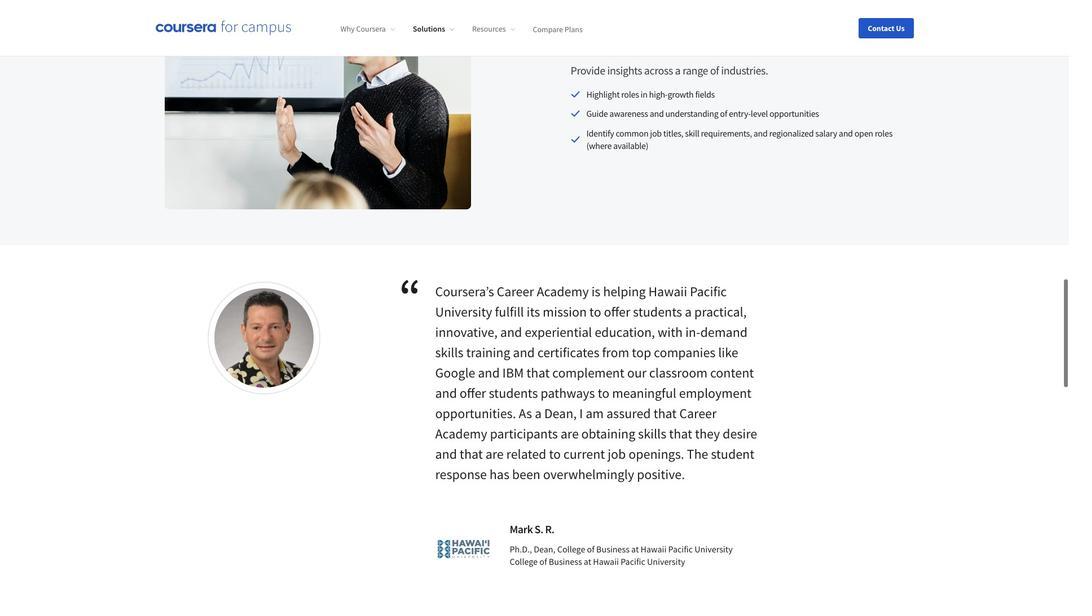 Task type: locate. For each thing, give the bounding box(es) containing it.
1 vertical spatial dean,
[[534, 543, 556, 555]]

jobs
[[627, 18, 672, 52]]

are up current
[[561, 425, 579, 442]]

requirements,
[[701, 127, 752, 139]]

college down ph.d.,
[[510, 556, 538, 567]]

explore
[[726, 0, 808, 25]]

and left regionalized
[[754, 127, 768, 139]]

1 vertical spatial offer
[[460, 384, 486, 402]]

dean,
[[545, 405, 577, 422], [534, 543, 556, 555]]

and inside 'help students explore entry- level jobs and career paths'
[[677, 18, 719, 52]]

in-
[[686, 323, 701, 341]]

entry- inside 'help students explore entry- level jobs and career paths'
[[812, 0, 879, 25]]

0 vertical spatial academy
[[537, 283, 589, 300]]

0 horizontal spatial are
[[486, 445, 504, 463]]

ph.d., dean, college of business at hawaii pacific university college of business at hawaii pacific university
[[510, 543, 733, 567]]

0 vertical spatial university
[[435, 303, 492, 320]]

r.
[[545, 522, 554, 536]]

1 vertical spatial skills
[[638, 425, 667, 442]]

at
[[632, 543, 639, 555], [584, 556, 592, 567]]

2 vertical spatial university
[[647, 556, 685, 567]]

1 horizontal spatial are
[[561, 425, 579, 442]]

university inside the coursera's career academy is helping hawaii pacific university fulfill its mission to offer students a practical, innovative, and experiential education, with in-demand skills training and certificates from top companies like google and ibm that complement our classroom content and offer students pathways to meaningful employment opportunities.   as a dean, i am assured that career academy participants are obtaining skills that they desire and that are related to current job openings. the student response has been overwhelmingly positive.
[[435, 303, 492, 320]]

0 vertical spatial hawaii
[[649, 283, 688, 300]]

overwhelmingly
[[543, 466, 634, 483]]

1 vertical spatial level
[[751, 108, 768, 119]]

practical,
[[695, 303, 747, 320]]

roles
[[622, 88, 639, 100], [875, 127, 893, 139]]

a right as
[[535, 405, 542, 422]]

of
[[710, 63, 719, 77], [720, 108, 728, 119], [587, 543, 595, 555], [540, 556, 547, 567]]

are
[[561, 425, 579, 442], [486, 445, 504, 463]]

level up the provide
[[571, 18, 622, 52]]

fields
[[696, 88, 715, 100]]

1 horizontal spatial college
[[558, 543, 585, 555]]

roles left in
[[622, 88, 639, 100]]

and up range
[[677, 18, 719, 52]]

the
[[687, 445, 709, 463]]

1 vertical spatial job
[[608, 445, 626, 463]]

business
[[597, 543, 630, 555], [549, 556, 582, 567]]

0 horizontal spatial academy
[[435, 425, 487, 442]]

job
[[650, 127, 662, 139], [608, 445, 626, 463]]

0 vertical spatial job
[[650, 127, 662, 139]]

job inside the identify common job titles, skill requirements, and regionalized salary and open roles (where available)
[[650, 127, 662, 139]]

job inside the coursera's career academy is helping hawaii pacific university fulfill its mission to offer students a practical, innovative, and experiential education, with in-demand skills training and certificates from top companies like google and ibm that complement our classroom content and offer students pathways to meaningful employment opportunities.   as a dean, i am assured that career academy participants are obtaining skills that they desire and that are related to current job openings. the student response has been overwhelmingly positive.
[[608, 445, 626, 463]]

compare plans link
[[533, 24, 583, 34]]

compare
[[533, 24, 563, 34]]

1 vertical spatial career
[[680, 405, 717, 422]]

titles,
[[664, 127, 684, 139]]

0 horizontal spatial a
[[535, 405, 542, 422]]

1 horizontal spatial job
[[650, 127, 662, 139]]

contact
[[868, 23, 895, 33]]

pacific inside the coursera's career academy is helping hawaii pacific university fulfill its mission to offer students a practical, innovative, and experiential education, with in-demand skills training and certificates from top companies like google and ibm that complement our classroom content and offer students pathways to meaningful employment opportunities.   as a dean, i am assured that career academy participants are obtaining skills that they desire and that are related to current job openings. the student response has been overwhelmingly positive.
[[690, 283, 727, 300]]

0 vertical spatial college
[[558, 543, 585, 555]]

2 horizontal spatial a
[[685, 303, 692, 320]]

common
[[616, 127, 649, 139]]

dean, inside the coursera's career academy is helping hawaii pacific university fulfill its mission to offer students a practical, innovative, and experiential education, with in-demand skills training and certificates from top companies like google and ibm that complement our classroom content and offer students pathways to meaningful employment opportunities.   as a dean, i am assured that career academy participants are obtaining skills that they desire and that are related to current job openings. the student response has been overwhelmingly positive.
[[545, 405, 577, 422]]

across
[[644, 63, 673, 77]]

academy
[[537, 283, 589, 300], [435, 425, 487, 442]]

skills up google
[[435, 344, 464, 361]]

1 horizontal spatial career
[[680, 405, 717, 422]]

obtaining
[[582, 425, 636, 442]]

ph.d.,
[[510, 543, 532, 555]]

1 vertical spatial university
[[695, 543, 733, 555]]

mark s. r. image
[[214, 288, 314, 388]]

1 horizontal spatial business
[[597, 543, 630, 555]]

dean, left i at the bottom right of the page
[[545, 405, 577, 422]]

job down obtaining
[[608, 445, 626, 463]]

0 vertical spatial business
[[597, 543, 630, 555]]

0 vertical spatial students
[[627, 0, 721, 25]]

1 vertical spatial are
[[486, 445, 504, 463]]

1 horizontal spatial a
[[675, 63, 681, 77]]

1 horizontal spatial roles
[[875, 127, 893, 139]]

0 vertical spatial at
[[632, 543, 639, 555]]

compare plans
[[533, 24, 583, 34]]

are up has
[[486, 445, 504, 463]]

0 horizontal spatial offer
[[460, 384, 486, 402]]

to up am
[[598, 384, 610, 402]]

hawaii
[[649, 283, 688, 300], [641, 543, 667, 555], [593, 556, 619, 567]]

1 vertical spatial college
[[510, 556, 538, 567]]

0 vertical spatial dean,
[[545, 405, 577, 422]]

0 horizontal spatial skills
[[435, 344, 464, 361]]

mark
[[510, 522, 533, 536]]

provide
[[571, 63, 606, 77]]

2 vertical spatial hawaii
[[593, 556, 619, 567]]

pacific
[[690, 283, 727, 300], [669, 543, 693, 555], [621, 556, 646, 567]]

identify common job titles, skill requirements, and regionalized salary and open roles (where available)
[[587, 127, 893, 151]]

career up they at the bottom of page
[[680, 405, 717, 422]]

a
[[675, 63, 681, 77], [685, 303, 692, 320], [535, 405, 542, 422]]

assured
[[607, 405, 651, 422]]

career up fulfill
[[497, 283, 534, 300]]

2 vertical spatial a
[[535, 405, 542, 422]]

job left titles,
[[650, 127, 662, 139]]

is
[[592, 283, 601, 300]]

2 horizontal spatial university
[[695, 543, 733, 555]]

0 vertical spatial to
[[590, 303, 601, 320]]

students inside 'help students explore entry- level jobs and career paths'
[[627, 0, 721, 25]]

to down is
[[590, 303, 601, 320]]

0 horizontal spatial roles
[[622, 88, 639, 100]]

0 horizontal spatial business
[[549, 556, 582, 567]]

1 vertical spatial business
[[549, 556, 582, 567]]

1 vertical spatial hawaii
[[641, 543, 667, 555]]

coursera's career academy is helping hawaii pacific university fulfill its mission to offer students a practical, innovative, and experiential education, with in-demand skills training and certificates from top companies like google and ibm that complement our classroom content and offer students pathways to meaningful employment opportunities.   as a dean, i am assured that career academy participants are obtaining skills that they desire and that are related to current job openings. the student response has been overwhelmingly positive.
[[435, 283, 758, 483]]

academy up mission
[[537, 283, 589, 300]]

1 horizontal spatial academy
[[537, 283, 589, 300]]

1 vertical spatial entry-
[[729, 108, 751, 119]]

regionalized
[[770, 127, 814, 139]]

paths
[[797, 18, 858, 52]]

0 vertical spatial career
[[497, 283, 534, 300]]

skills up the 'openings.'
[[638, 425, 667, 442]]

level
[[571, 18, 622, 52], [751, 108, 768, 119]]

0 horizontal spatial at
[[584, 556, 592, 567]]

dean, down 'r.'
[[534, 543, 556, 555]]

and up ibm
[[513, 344, 535, 361]]

understanding
[[666, 108, 719, 119]]

available)
[[614, 140, 649, 151]]

1 horizontal spatial level
[[751, 108, 768, 119]]

and down google
[[435, 384, 457, 402]]

0 horizontal spatial job
[[608, 445, 626, 463]]

dean, inside ph.d., dean, college of business at hawaii pacific university college of business at hawaii pacific university
[[534, 543, 556, 555]]

a up the in-
[[685, 303, 692, 320]]

to right related
[[549, 445, 561, 463]]

offer up opportunities.
[[460, 384, 486, 402]]

and down "high-"
[[650, 108, 664, 119]]

0 vertical spatial entry-
[[812, 0, 879, 25]]

resources link
[[472, 24, 515, 34]]

desire
[[723, 425, 758, 442]]

university
[[435, 303, 492, 320], [695, 543, 733, 555], [647, 556, 685, 567]]

college right ph.d.,
[[558, 543, 585, 555]]

that up the
[[669, 425, 693, 442]]

0 horizontal spatial university
[[435, 303, 492, 320]]

offer down "helping"
[[604, 303, 631, 320]]

college
[[558, 543, 585, 555], [510, 556, 538, 567]]

and
[[677, 18, 719, 52], [650, 108, 664, 119], [754, 127, 768, 139], [839, 127, 853, 139], [501, 323, 522, 341], [513, 344, 535, 361], [478, 364, 500, 381], [435, 384, 457, 402], [435, 445, 457, 463]]

0 vertical spatial level
[[571, 18, 622, 52]]

1 horizontal spatial entry-
[[812, 0, 879, 25]]

1 vertical spatial at
[[584, 556, 592, 567]]

innovative,
[[435, 323, 498, 341]]

salary
[[816, 127, 838, 139]]

level up the identify common job titles, skill requirements, and regionalized salary and open roles (where available)
[[751, 108, 768, 119]]

training
[[466, 344, 511, 361]]

academy down opportunities.
[[435, 425, 487, 442]]

coursera's
[[435, 283, 494, 300]]

1 vertical spatial academy
[[435, 425, 487, 442]]

why coursera link
[[341, 24, 395, 34]]

a left range
[[675, 63, 681, 77]]

contact us button
[[859, 18, 914, 38]]

skills
[[435, 344, 464, 361], [638, 425, 667, 442]]

college of business at hawaii pacific university image
[[435, 521, 492, 577]]

demand
[[701, 323, 748, 341]]

1 vertical spatial roles
[[875, 127, 893, 139]]

0 vertical spatial pacific
[[690, 283, 727, 300]]

roles right "open"
[[875, 127, 893, 139]]

top
[[632, 344, 651, 361]]

2 vertical spatial students
[[489, 384, 538, 402]]

level inside 'help students explore entry- level jobs and career paths'
[[571, 18, 622, 52]]

1 vertical spatial to
[[598, 384, 610, 402]]

0 vertical spatial offer
[[604, 303, 631, 320]]

0 horizontal spatial level
[[571, 18, 622, 52]]

help students explore entry- level jobs and career paths
[[571, 0, 879, 52]]



Task type: vqa. For each thing, say whether or not it's contained in the screenshot.
the topmost minute
no



Task type: describe. For each thing, give the bounding box(es) containing it.
range
[[683, 63, 708, 77]]

guide
[[587, 108, 608, 119]]

help
[[571, 0, 622, 25]]

0 vertical spatial are
[[561, 425, 579, 442]]

and left "open"
[[839, 127, 853, 139]]

s.
[[535, 522, 543, 536]]

complement
[[553, 364, 625, 381]]

current
[[564, 445, 605, 463]]

0 vertical spatial roles
[[622, 88, 639, 100]]

am
[[586, 405, 604, 422]]

coursera for campus image
[[155, 20, 291, 36]]

that right ibm
[[527, 364, 550, 381]]

1 vertical spatial a
[[685, 303, 692, 320]]

high-
[[649, 88, 668, 100]]

google
[[435, 364, 475, 381]]

mark s. r.
[[510, 522, 554, 536]]

2 vertical spatial pacific
[[621, 556, 646, 567]]

related
[[507, 445, 547, 463]]

roles inside the identify common job titles, skill requirements, and regionalized salary and open roles (where available)
[[875, 127, 893, 139]]

companies
[[654, 344, 716, 361]]

us
[[896, 23, 905, 33]]

has
[[490, 466, 510, 483]]

experiential
[[525, 323, 592, 341]]

that down meaningful
[[654, 405, 677, 422]]

employment
[[679, 384, 752, 402]]

open
[[855, 127, 874, 139]]

i
[[580, 405, 583, 422]]

with
[[658, 323, 683, 341]]

1 horizontal spatial at
[[632, 543, 639, 555]]

education,
[[595, 323, 655, 341]]

they
[[695, 425, 720, 442]]

provide insights across a range of industries.
[[571, 63, 768, 77]]

mission
[[543, 303, 587, 320]]

from
[[602, 344, 629, 361]]

0 horizontal spatial career
[[497, 283, 534, 300]]

our
[[627, 364, 647, 381]]

(where
[[587, 140, 612, 151]]

student
[[711, 445, 755, 463]]

been
[[512, 466, 541, 483]]

solutions
[[413, 24, 445, 34]]

why coursera
[[341, 24, 386, 34]]

career
[[724, 18, 792, 52]]

plans
[[565, 24, 583, 34]]

coursera
[[356, 24, 386, 34]]

like
[[719, 344, 739, 361]]

0 horizontal spatial entry-
[[729, 108, 751, 119]]

participants
[[490, 425, 558, 442]]

insights
[[608, 63, 642, 77]]

and down fulfill
[[501, 323, 522, 341]]

openings.
[[629, 445, 684, 463]]

meaningful
[[612, 384, 677, 402]]

highlight roles in high-growth fields
[[587, 88, 715, 100]]

0 vertical spatial skills
[[435, 344, 464, 361]]

1 horizontal spatial university
[[647, 556, 685, 567]]

c4c ca career discovery image
[[165, 0, 471, 209]]

and down training
[[478, 364, 500, 381]]

0 horizontal spatial college
[[510, 556, 538, 567]]

that up response
[[460, 445, 483, 463]]

contact us
[[868, 23, 905, 33]]

pathways
[[541, 384, 595, 402]]

helping
[[603, 283, 646, 300]]

highlight
[[587, 88, 620, 100]]

1 horizontal spatial offer
[[604, 303, 631, 320]]

1 vertical spatial pacific
[[669, 543, 693, 555]]

fulfill
[[495, 303, 524, 320]]

1 vertical spatial students
[[633, 303, 682, 320]]

response
[[435, 466, 487, 483]]

1 horizontal spatial skills
[[638, 425, 667, 442]]

growth
[[668, 88, 694, 100]]

ibm
[[503, 364, 524, 381]]

and up response
[[435, 445, 457, 463]]

positive.
[[637, 466, 685, 483]]

opportunities.
[[435, 405, 516, 422]]

resources
[[472, 24, 506, 34]]

2 vertical spatial to
[[549, 445, 561, 463]]

0 vertical spatial a
[[675, 63, 681, 77]]

opportunities
[[770, 108, 819, 119]]

identify
[[587, 127, 614, 139]]

awareness
[[610, 108, 648, 119]]

solutions link
[[413, 24, 454, 34]]

its
[[527, 303, 540, 320]]

skill
[[685, 127, 700, 139]]

hawaii inside the coursera's career academy is helping hawaii pacific university fulfill its mission to offer students a practical, innovative, and experiential education, with in-demand skills training and certificates from top companies like google and ibm that complement our classroom content and offer students pathways to meaningful employment opportunities.   as a dean, i am assured that career academy participants are obtaining skills that they desire and that are related to current job openings. the student response has been overwhelmingly positive.
[[649, 283, 688, 300]]

content
[[711, 364, 754, 381]]

certificates
[[538, 344, 600, 361]]

industries.
[[721, 63, 768, 77]]

in
[[641, 88, 648, 100]]

classroom
[[650, 364, 708, 381]]

why
[[341, 24, 355, 34]]

guide awareness and understanding of entry-level opportunities
[[587, 108, 819, 119]]

as
[[519, 405, 532, 422]]



